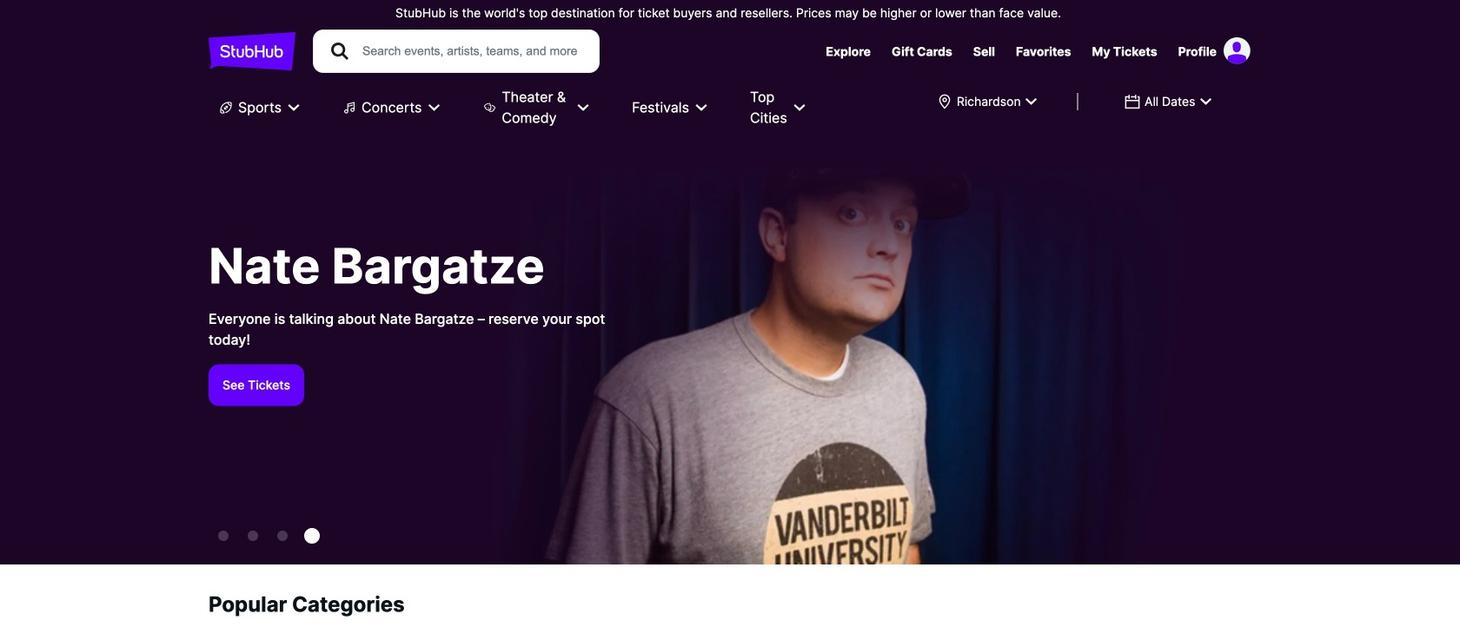 Task type: vqa. For each thing, say whether or not it's contained in the screenshot.
the camaraderie within the If You Want To Truly Enjoy A Music Festival, You Have To Go With Friends Or Someone Special So That You Can Share In The Camaraderie That Is Fostered In The Music Festival Environment. Sure, You Can Hear About The Festival On The Radio Or Read About Out In From The Band Comments On Twitter, But There Is Nothing Close To Actually Being There When One Of Your Favorite Bands Takes The Stage After A Fun Day Of Festival Activities. Luckily For You, Stubhub Has You Covered For All The Music Festival Access You Ever Need, So Start Making Your Plans As Soon As You Can To Make That Music Festival You'Ve Always Wanted To Go To A Reality.
no



Task type: locate. For each thing, give the bounding box(es) containing it.
None field
[[925, 86, 1049, 117], [1113, 86, 1223, 117], [925, 86, 1049, 117], [1113, 86, 1223, 117]]

3 - nate bargatze image
[[304, 528, 320, 544]]

1 - jazz in the gardens music fest image
[[248, 531, 258, 541]]

stubhub image
[[209, 30, 295, 73]]



Task type: describe. For each thing, give the bounding box(es) containing it.
Search events, artists, teams, and more field
[[361, 42, 583, 61]]

0 - nba image
[[218, 531, 229, 541]]

2 - eagles image
[[277, 531, 288, 541]]



